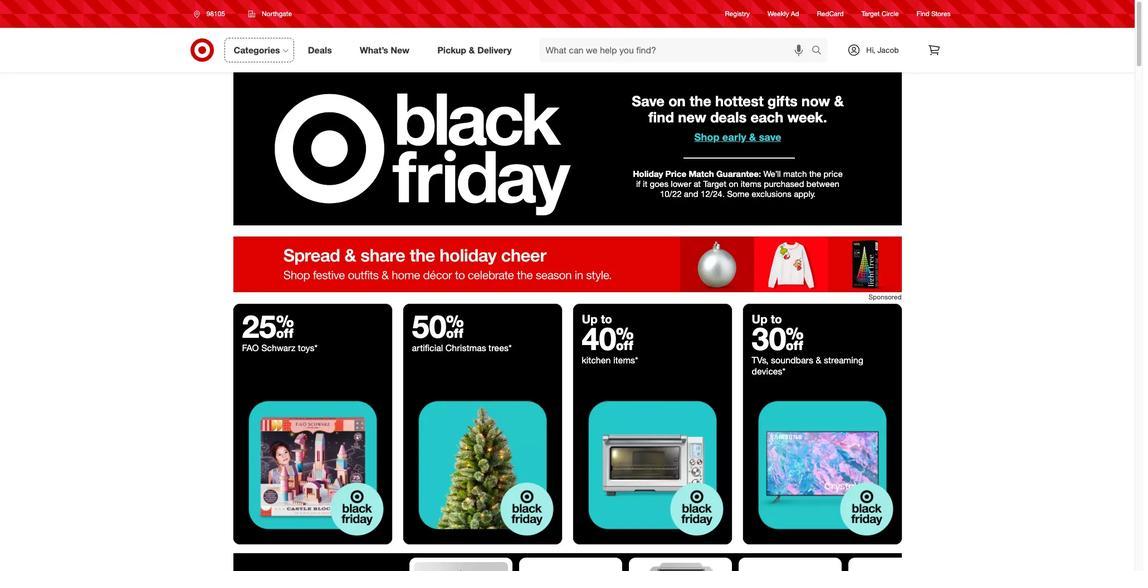 Task type: locate. For each thing, give the bounding box(es) containing it.
0 horizontal spatial up
[[582, 312, 598, 327]]

to
[[601, 312, 613, 327], [771, 312, 783, 327]]

on
[[669, 93, 686, 110], [729, 179, 739, 189]]

40
[[582, 320, 634, 358]]

the up shop
[[690, 93, 712, 110]]

target left circle
[[862, 10, 880, 18]]

0 horizontal spatial target
[[704, 179, 727, 189]]

the for match
[[810, 169, 822, 179]]

weekly ad
[[768, 10, 800, 18]]

1 vertical spatial target
[[704, 179, 727, 189]]

circle
[[882, 10, 900, 18]]

1 vertical spatial the
[[810, 169, 822, 179]]

1 up to from the left
[[582, 312, 613, 327]]

up for 40
[[582, 312, 598, 327]]

delivery
[[478, 44, 512, 56]]

1 horizontal spatial the
[[810, 169, 822, 179]]

target right at
[[704, 179, 727, 189]]

find stores link
[[917, 9, 951, 19]]

0 vertical spatial the
[[690, 93, 712, 110]]

0 vertical spatial on
[[669, 93, 686, 110]]

hottest
[[716, 93, 764, 110]]

we'll
[[764, 169, 781, 179]]

ad
[[792, 10, 800, 18]]

tvs,
[[752, 355, 769, 366]]

target black friday image
[[233, 386, 392, 545], [403, 386, 562, 545], [573, 386, 732, 545], [743, 386, 902, 545]]

sponsored
[[869, 293, 902, 302]]

deals
[[711, 109, 747, 126]]

find
[[917, 10, 930, 18]]

1 target black friday image from the left
[[233, 386, 392, 545]]

black friday deals image
[[233, 72, 902, 226]]

streaming
[[824, 355, 864, 366]]

redcard
[[818, 10, 844, 18]]

to up kitchen items* in the right of the page
[[601, 312, 613, 327]]

categories link
[[224, 38, 294, 62]]

on inside save on the hottest gifts now & find new deals each week.
[[669, 93, 686, 110]]

up
[[582, 312, 598, 327], [752, 312, 768, 327]]

& inside tvs, soundbars & streaming devices*
[[816, 355, 822, 366]]

50
[[412, 308, 464, 346]]

up to up tvs,
[[752, 312, 783, 327]]

holiday
[[633, 169, 664, 179]]

target
[[862, 10, 880, 18], [704, 179, 727, 189]]

2 up to from the left
[[752, 312, 783, 327]]

on left items
[[729, 179, 739, 189]]

1 vertical spatial on
[[729, 179, 739, 189]]

& right now
[[835, 93, 844, 110]]

fao
[[242, 343, 259, 354]]

up up kitchen at the right bottom of page
[[582, 312, 598, 327]]

target inside the we'll match the price if it goes lower at target on items purchased between 10/22 and 12/24. some exclusions apply.
[[704, 179, 727, 189]]

on right save
[[669, 93, 686, 110]]

to up soundbars
[[771, 312, 783, 327]]

lower
[[671, 179, 692, 189]]

categories
[[234, 44, 280, 56]]

devices*
[[752, 366, 786, 377]]

4 target black friday image from the left
[[743, 386, 902, 545]]

1 horizontal spatial target
[[862, 10, 880, 18]]

match
[[784, 169, 807, 179]]

1 horizontal spatial on
[[729, 179, 739, 189]]

&
[[469, 44, 475, 56], [835, 93, 844, 110], [750, 131, 757, 143], [816, 355, 822, 366]]

registry
[[726, 10, 750, 18]]

0 horizontal spatial on
[[669, 93, 686, 110]]

up for 30
[[752, 312, 768, 327]]

up to for 40
[[582, 312, 613, 327]]

goes
[[650, 179, 669, 189]]

to for 30
[[771, 312, 783, 327]]

match
[[689, 169, 715, 179]]

on inside the we'll match the price if it goes lower at target on items purchased between 10/22 and 12/24. some exclusions apply.
[[729, 179, 739, 189]]

& left "save"
[[750, 131, 757, 143]]

2 up from the left
[[752, 312, 768, 327]]

artificial
[[412, 343, 443, 354]]

northgate button
[[241, 4, 299, 24]]

toys*
[[298, 343, 318, 354]]

0 horizontal spatial up to
[[582, 312, 613, 327]]

up to
[[582, 312, 613, 327], [752, 312, 783, 327]]

the inside the we'll match the price if it goes lower at target on items purchased between 10/22 and 12/24. some exclusions apply.
[[810, 169, 822, 179]]

1 up from the left
[[582, 312, 598, 327]]

target circle
[[862, 10, 900, 18]]

kitchen items*
[[582, 355, 639, 366]]

1 horizontal spatial up to
[[752, 312, 783, 327]]

1 to from the left
[[601, 312, 613, 327]]

up to up kitchen at the right bottom of page
[[582, 312, 613, 327]]

the inside save on the hottest gifts now & find new deals each week.
[[690, 93, 712, 110]]

new
[[391, 44, 410, 56]]

at
[[694, 179, 701, 189]]

week.
[[788, 109, 828, 126]]

1 horizontal spatial to
[[771, 312, 783, 327]]

0 vertical spatial target
[[862, 10, 880, 18]]

25
[[242, 308, 294, 346]]

0 horizontal spatial to
[[601, 312, 613, 327]]

deals
[[308, 44, 332, 56]]

search
[[807, 45, 834, 57]]

price
[[824, 169, 843, 179]]

up to for 30
[[752, 312, 783, 327]]

now
[[802, 93, 831, 110]]

to for 40
[[601, 312, 613, 327]]

search button
[[807, 38, 834, 65]]

98105 button
[[186, 4, 237, 24]]

trees*
[[489, 343, 512, 354]]

3 target black friday image from the left
[[573, 386, 732, 545]]

jacob
[[878, 45, 900, 55]]

& left streaming
[[816, 355, 822, 366]]

& right pickup
[[469, 44, 475, 56]]

2 target black friday image from the left
[[403, 386, 562, 545]]

each
[[751, 109, 784, 126]]

items*
[[614, 355, 639, 366]]

2 to from the left
[[771, 312, 783, 327]]

it
[[643, 179, 648, 189]]

1 horizontal spatial up
[[752, 312, 768, 327]]

the left price
[[810, 169, 822, 179]]

up up tvs,
[[752, 312, 768, 327]]

redcard link
[[818, 9, 844, 19]]

0 horizontal spatial the
[[690, 93, 712, 110]]

weekly ad link
[[768, 9, 800, 19]]



Task type: vqa. For each thing, say whether or not it's contained in the screenshot.
the to related to 40
yes



Task type: describe. For each thing, give the bounding box(es) containing it.
tvs, soundbars & streaming devices*
[[752, 355, 864, 377]]

early
[[723, 131, 747, 143]]

hi, jacob
[[867, 45, 900, 55]]

registry link
[[726, 9, 750, 19]]

find stores
[[917, 10, 951, 18]]

target black friday image for fao schwarz toys*
[[233, 386, 392, 545]]

12/24.
[[701, 189, 725, 200]]

we'll match the price if it goes lower at target on items purchased between 10/22 and 12/24. some exclusions apply.
[[637, 169, 843, 200]]

apply.
[[794, 189, 816, 200]]

shop
[[695, 131, 720, 143]]

purchased
[[764, 179, 805, 189]]

new
[[679, 109, 707, 126]]

advertisement region
[[233, 237, 902, 293]]

& inside save on the hottest gifts now & find new deals each week.
[[835, 93, 844, 110]]

and
[[685, 189, 699, 200]]

schwarz
[[262, 343, 296, 354]]

what's new
[[360, 44, 410, 56]]

find
[[649, 109, 675, 126]]

kitchen
[[582, 355, 611, 366]]

christmas
[[446, 343, 487, 354]]

hi,
[[867, 45, 876, 55]]

weekly
[[768, 10, 790, 18]]

save
[[760, 131, 782, 143]]

what's
[[360, 44, 389, 56]]

gifts
[[768, 93, 798, 110]]

stores
[[932, 10, 951, 18]]

the for on
[[690, 93, 712, 110]]

target black friday image for kitchen items*
[[573, 386, 732, 545]]

pickup
[[438, 44, 467, 56]]

target black friday image for tvs, soundbars & streaming devices*
[[743, 386, 902, 545]]

if
[[637, 179, 641, 189]]

guarantee:
[[717, 169, 762, 179]]

shop early & save
[[695, 131, 782, 143]]

between
[[807, 179, 840, 189]]

save
[[632, 93, 665, 110]]

50 artificial christmas trees*
[[412, 308, 512, 354]]

target black friday image for artificial christmas trees*
[[403, 386, 562, 545]]

what's new link
[[351, 38, 424, 62]]

price
[[666, 169, 687, 179]]

pickup & delivery
[[438, 44, 512, 56]]

soundbars
[[772, 355, 814, 366]]

carousel region
[[233, 554, 902, 572]]

98105
[[207, 9, 225, 18]]

30
[[752, 320, 804, 358]]

What can we help you find? suggestions appear below search field
[[539, 38, 815, 62]]

10/22
[[660, 189, 682, 200]]

target inside target circle link
[[862, 10, 880, 18]]

pickup & delivery link
[[428, 38, 526, 62]]

target circle link
[[862, 9, 900, 19]]

northgate
[[262, 9, 292, 18]]

holiday price match guarantee:
[[633, 169, 762, 179]]

some
[[728, 189, 750, 200]]

deals link
[[299, 38, 346, 62]]

save on the hottest gifts now & find new deals each week.
[[632, 93, 844, 126]]

items
[[741, 179, 762, 189]]

25 fao schwarz toys*
[[242, 308, 318, 354]]

exclusions
[[752, 189, 792, 200]]



